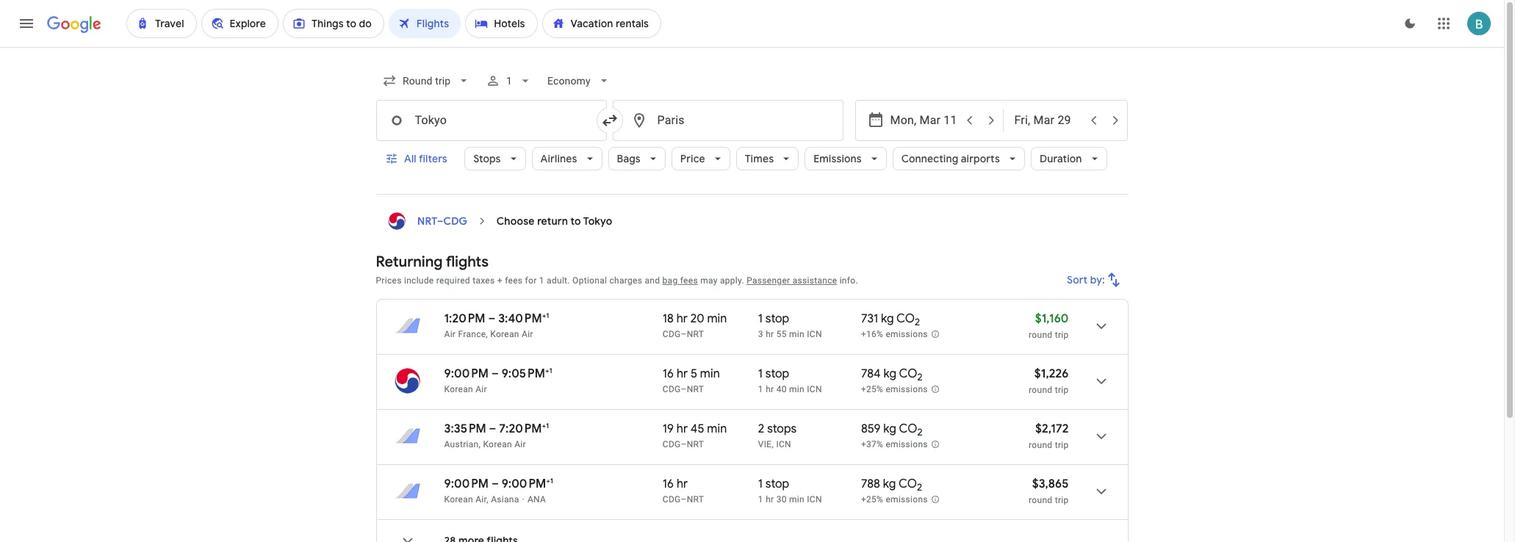 Task type: describe. For each thing, give the bounding box(es) containing it.
all filters
[[404, 152, 447, 165]]

$1,160 round trip
[[1029, 312, 1069, 340]]

filters
[[418, 152, 447, 165]]

9:00 pm for 9:05 pm
[[444, 367, 489, 381]]

air down the departure time: 1:20 pm. text box
[[444, 329, 456, 340]]

flight details. leaves paris charles de gaulle airport at 1:20 pm on friday, march 29 and arrives at narita international airport at 3:40 pm on saturday, march 30. image
[[1084, 309, 1119, 344]]

connecting
[[902, 152, 959, 165]]

nrt for 9:05 pm
[[687, 384, 704, 395]]

– inside 16 hr 5 min cdg – nrt
[[681, 384, 687, 395]]

leaves paris charles de gaulle airport at 1:20 pm on friday, march 29 and arrives at narita international airport at 3:40 pm on saturday, march 30. element
[[444, 311, 549, 326]]

2 for 788
[[917, 482, 922, 494]]

passenger
[[747, 276, 790, 286]]

korean down departure time: 9:00 pm. text field
[[444, 384, 473, 395]]

tokyo
[[583, 215, 612, 228]]

hr inside 1 stop 3 hr 55 min icn
[[766, 329, 774, 340]]

Arrival time: 9:00 PM on  Saturday, March 30. text field
[[502, 476, 553, 492]]

round for $1,226
[[1029, 385, 1053, 395]]

Return text field
[[1015, 101, 1082, 140]]

9:00 pm for 9:00 pm
[[444, 477, 489, 492]]

2 for 784
[[918, 371, 923, 384]]

stop for 16 hr
[[766, 477, 790, 492]]

1226 US dollars text field
[[1035, 367, 1069, 381]]

airlines
[[541, 152, 577, 165]]

round for $3,865
[[1029, 495, 1053, 506]]

total duration 18 hr 20 min. element
[[663, 312, 758, 329]]

1160 US dollars text field
[[1035, 312, 1069, 326]]

18
[[663, 312, 674, 326]]

9:00 pm up ana at the left bottom
[[502, 477, 546, 492]]

all filters button
[[376, 141, 459, 176]]

+25% emissions for 788
[[861, 495, 928, 505]]

cdg for 3:40 pm
[[663, 329, 681, 340]]

layover (1 of 1) is a 3 hr 55 min layover at incheon international airport in seoul. element
[[758, 329, 854, 340]]

Arrival time: 3:40 PM on  Saturday, March 30. text field
[[498, 311, 549, 326]]

1 stop 1 hr 30 min icn
[[758, 477, 822, 505]]

55
[[777, 329, 787, 340]]

airports
[[961, 152, 1000, 165]]

stop for 18 hr 20 min
[[766, 312, 790, 326]]

adult.
[[547, 276, 570, 286]]

asiana
[[491, 495, 519, 505]]

leaves paris charles de gaulle airport at 3:35 pm on friday, march 29 and arrives at narita international airport at 7:20 pm on saturday, march 30. element
[[444, 421, 549, 437]]

main menu image
[[18, 15, 35, 32]]

assistance
[[793, 276, 837, 286]]

9:00 pm – 9:05 pm + 1
[[444, 366, 552, 381]]

16 hr 5 min cdg – nrt
[[663, 367, 720, 395]]

trip for $1,226
[[1055, 385, 1069, 395]]

Departure time: 9:00 PM. text field
[[444, 477, 489, 492]]

all
[[404, 152, 416, 165]]

1 stop flight. element for 16 hr
[[758, 477, 790, 494]]

duration button
[[1031, 141, 1107, 176]]

1 inside 9:00 pm – 9:05 pm + 1
[[549, 366, 552, 376]]

859 kg co 2
[[861, 422, 923, 439]]

times button
[[736, 141, 799, 176]]

1 stop flight. element for 16 hr 5 min
[[758, 367, 790, 384]]

korean air
[[444, 384, 487, 395]]

cdg for 9:05 pm
[[663, 384, 681, 395]]

airlines button
[[532, 141, 602, 176]]

choose return to tokyo
[[497, 215, 612, 228]]

for
[[525, 276, 537, 286]]

round for $2,172
[[1029, 440, 1053, 451]]

hr inside 16 hr 5 min cdg – nrt
[[677, 367, 688, 381]]

+ for 7:20 pm
[[542, 421, 546, 431]]

784 kg co 2
[[861, 367, 923, 384]]

Arrival time: 9:05 PM on  Saturday, March 30. text field
[[502, 366, 552, 381]]

Departure time: 1:20 PM. text field
[[444, 312, 486, 326]]

Departure text field
[[890, 101, 958, 140]]

layover (1 of 1) is a 1 hr 40 min layover at incheon international airport in seoul. element
[[758, 384, 854, 395]]

788 kg co 2
[[861, 477, 922, 494]]

returning flights main content
[[376, 207, 1128, 542]]

ana
[[528, 495, 546, 505]]

air france, korean air
[[444, 329, 533, 340]]

1:20 pm
[[444, 312, 486, 326]]

co for 784
[[899, 367, 918, 381]]

returning flights
[[376, 253, 489, 271]]

icn for 788
[[807, 495, 822, 505]]

19
[[663, 422, 674, 437]]

1 inside popup button
[[506, 75, 512, 87]]

flight details. leaves paris charles de gaulle airport at 3:35 pm on friday, march 29 and arrives at narita international airport at 7:20 pm on saturday, march 30. image
[[1084, 419, 1119, 454]]

2 fees from the left
[[680, 276, 698, 286]]

price
[[680, 152, 705, 165]]

flights
[[446, 253, 489, 271]]

icn for 784
[[807, 384, 822, 395]]

1 inside 3:35 pm – 7:20 pm + 1
[[546, 421, 549, 431]]

returning
[[376, 253, 443, 271]]

emissions for 784
[[886, 385, 928, 395]]

18 hr 20 min cdg – nrt
[[663, 312, 727, 340]]

2172 US dollars text field
[[1035, 422, 1069, 437]]

emissions for 788
[[886, 495, 928, 505]]

sort by:
[[1067, 273, 1105, 287]]

austrian, korean air
[[444, 439, 526, 450]]

leaves paris charles de gaulle airport at 9:00 pm on friday, march 29 and arrives at narita international airport at 9:00 pm on saturday, march 30. element
[[444, 476, 553, 492]]

min inside 1 stop 1 hr 40 min icn
[[789, 384, 805, 395]]

$3,865 round trip
[[1029, 477, 1069, 506]]

+25% for 788
[[861, 495, 884, 505]]

prices
[[376, 276, 402, 286]]

+ for 3:40 pm
[[542, 311, 546, 320]]

3:40 pm
[[498, 312, 542, 326]]

apply.
[[720, 276, 744, 286]]

+25% emissions for 784
[[861, 385, 928, 395]]

,
[[772, 439, 774, 450]]

total duration 16 hr. element
[[663, 477, 758, 494]]

Arrival time: 7:20 PM on  Saturday, March 30. text field
[[499, 421, 549, 437]]

$2,172 round trip
[[1029, 422, 1069, 451]]

austrian,
[[444, 439, 481, 450]]

+16%
[[861, 329, 884, 340]]

taxes
[[473, 276, 495, 286]]

$1,160
[[1035, 312, 1069, 326]]

none search field containing all filters
[[376, 63, 1128, 195]]

9:05 pm
[[502, 367, 545, 381]]

Departure time: 9:00 PM. text field
[[444, 367, 489, 381]]

nrt for 7:20 pm
[[687, 439, 704, 450]]

16 hr cdg – nrt
[[663, 477, 704, 505]]

1 button
[[480, 63, 539, 98]]

price button
[[672, 141, 730, 176]]

hr inside 1 stop 1 hr 30 min icn
[[766, 495, 774, 505]]

optional
[[573, 276, 607, 286]]

korean air, asiana
[[444, 495, 519, 505]]



Task type: vqa. For each thing, say whether or not it's contained in the screenshot.
Ly.com
no



Task type: locate. For each thing, give the bounding box(es) containing it.
layover (1 of 1) is a 1 hr 30 min layover at incheon international airport in seoul. element
[[758, 494, 854, 506]]

2 up "+37% emissions"
[[918, 426, 923, 439]]

3 round from the top
[[1029, 440, 1053, 451]]

+25% for 784
[[861, 385, 884, 395]]

co for 731
[[897, 312, 915, 326]]

1 stop flight. element up 40
[[758, 367, 790, 384]]

2 inside 731 kg co 2
[[915, 316, 920, 329]]

1 vertical spatial +25% emissions
[[861, 495, 928, 505]]

– left 9:05 pm
[[492, 367, 499, 381]]

kg inside 859 kg co 2
[[884, 422, 897, 437]]

4 emissions from the top
[[886, 495, 928, 505]]

trip inside the $1,160 round trip
[[1055, 330, 1069, 340]]

round down 1160 us dollars text field
[[1029, 330, 1053, 340]]

connecting airports
[[902, 152, 1000, 165]]

nrt inside 18 hr 20 min cdg – nrt
[[687, 329, 704, 340]]

1 vertical spatial 1 stop flight. element
[[758, 367, 790, 384]]

cdg inside 19 hr 45 min cdg – nrt
[[663, 439, 681, 450]]

+25%
[[861, 385, 884, 395], [861, 495, 884, 505]]

stop inside 1 stop 3 hr 55 min icn
[[766, 312, 790, 326]]

+25% emissions down '784 kg co 2'
[[861, 385, 928, 395]]

hr left 40
[[766, 384, 774, 395]]

loading results progress bar
[[0, 47, 1504, 50]]

icn right ,
[[776, 439, 791, 450]]

+
[[497, 276, 503, 286], [542, 311, 546, 320], [545, 366, 549, 376], [542, 421, 546, 431], [546, 476, 550, 486]]

2
[[915, 316, 920, 329], [918, 371, 923, 384], [758, 422, 765, 437], [918, 426, 923, 439], [917, 482, 922, 494]]

nrt – cdg
[[417, 215, 467, 228]]

1 stop flight. element up 55
[[758, 312, 790, 329]]

co right the 788
[[899, 477, 917, 492]]

air,
[[476, 495, 489, 505]]

nrt down 45
[[687, 439, 704, 450]]

–
[[437, 215, 443, 228], [488, 312, 496, 326], [681, 329, 687, 340], [492, 367, 499, 381], [681, 384, 687, 395], [489, 422, 496, 437], [681, 439, 687, 450], [492, 477, 499, 492], [681, 495, 687, 505]]

icn for 731
[[807, 329, 822, 340]]

fees left for
[[505, 276, 523, 286]]

– down total duration 16 hr 5 min. element
[[681, 384, 687, 395]]

+25% emissions down 788 kg co 2
[[861, 495, 928, 505]]

co inside 859 kg co 2
[[899, 422, 918, 437]]

– up 'austrian, korean air'
[[489, 422, 496, 437]]

hr inside 18 hr 20 min cdg – nrt
[[677, 312, 688, 326]]

– up returning flights
[[437, 215, 443, 228]]

nrt inside 19 hr 45 min cdg – nrt
[[687, 439, 704, 450]]

kg for 731
[[881, 312, 894, 326]]

icn inside 1 stop 1 hr 30 min icn
[[807, 495, 822, 505]]

co
[[897, 312, 915, 326], [899, 367, 918, 381], [899, 422, 918, 437], [899, 477, 917, 492]]

and
[[645, 276, 660, 286]]

min inside 19 hr 45 min cdg – nrt
[[707, 422, 727, 437]]

total duration 19 hr 45 min. element
[[663, 422, 758, 439]]

cdg inside 16 hr cdg – nrt
[[663, 495, 681, 505]]

icn right 40
[[807, 384, 822, 395]]

3 trip from the top
[[1055, 440, 1069, 451]]

air down departure time: 9:00 pm. text field
[[476, 384, 487, 395]]

784
[[861, 367, 881, 381]]

None field
[[376, 68, 477, 94], [542, 68, 617, 94], [376, 68, 477, 94], [542, 68, 617, 94]]

trip inside $1,226 round trip
[[1055, 385, 1069, 395]]

bag
[[663, 276, 678, 286]]

cdg down 19
[[663, 439, 681, 450]]

fees right the bag at left
[[680, 276, 698, 286]]

min right 5
[[700, 367, 720, 381]]

emissions down '784 kg co 2'
[[886, 385, 928, 395]]

hr right 18
[[677, 312, 688, 326]]

1 vertical spatial 16
[[663, 477, 674, 492]]

+16% emissions
[[861, 329, 928, 340]]

co up "+37% emissions"
[[899, 422, 918, 437]]

kg
[[881, 312, 894, 326], [884, 367, 897, 381], [884, 422, 897, 437], [883, 477, 896, 492]]

2 for 859
[[918, 426, 923, 439]]

+37%
[[861, 440, 884, 450]]

None text field
[[376, 100, 607, 141], [613, 100, 843, 141], [376, 100, 607, 141], [613, 100, 843, 141]]

+ inside 1:20 pm – 3:40 pm + 1
[[542, 311, 546, 320]]

cdg up 19
[[663, 384, 681, 395]]

16 for 16 hr
[[663, 477, 674, 492]]

– up asiana
[[492, 477, 499, 492]]

28 more flights image
[[390, 523, 425, 542]]

3865 US dollars text field
[[1032, 477, 1069, 492]]

min right 30
[[789, 495, 805, 505]]

1 stop from the top
[[766, 312, 790, 326]]

nrt down "20"
[[687, 329, 704, 340]]

2 vertical spatial stop
[[766, 477, 790, 492]]

1 16 from the top
[[663, 367, 674, 381]]

emissions for 859
[[886, 440, 928, 450]]

min right 45
[[707, 422, 727, 437]]

+25% down 784
[[861, 385, 884, 395]]

20
[[691, 312, 705, 326]]

trip down 1160 us dollars text field
[[1055, 330, 1069, 340]]

co for 788
[[899, 477, 917, 492]]

2 inside 859 kg co 2
[[918, 426, 923, 439]]

1 stop flight. element for 18 hr 20 min
[[758, 312, 790, 329]]

nrt inside 16 hr cdg – nrt
[[687, 495, 704, 505]]

16 inside 16 hr cdg – nrt
[[663, 477, 674, 492]]

min right 40
[[789, 384, 805, 395]]

0 vertical spatial 16
[[663, 367, 674, 381]]

co up +16% emissions
[[897, 312, 915, 326]]

731 kg co 2
[[861, 312, 920, 329]]

round inside the $1,160 round trip
[[1029, 330, 1053, 340]]

$3,865
[[1032, 477, 1069, 492]]

return
[[537, 215, 568, 228]]

+ for 9:00 pm
[[546, 476, 550, 486]]

bag fees button
[[663, 276, 698, 286]]

0 vertical spatial stop
[[766, 312, 790, 326]]

– inside 16 hr cdg – nrt
[[681, 495, 687, 505]]

1 trip from the top
[[1055, 330, 1069, 340]]

– up air france, korean air
[[488, 312, 496, 326]]

stops button
[[465, 141, 526, 176]]

min right 55
[[789, 329, 805, 340]]

hr down 19 hr 45 min cdg – nrt
[[677, 477, 688, 492]]

nrt up returning flights
[[417, 215, 437, 228]]

1 fees from the left
[[505, 276, 523, 286]]

– inside 1:20 pm – 3:40 pm + 1
[[488, 312, 496, 326]]

trip
[[1055, 330, 1069, 340], [1055, 385, 1069, 395], [1055, 440, 1069, 451], [1055, 495, 1069, 506]]

16 for 16 hr 5 min
[[663, 367, 674, 381]]

min inside 1 stop 1 hr 30 min icn
[[789, 495, 805, 505]]

hr left 30
[[766, 495, 774, 505]]

0 vertical spatial +25%
[[861, 385, 884, 395]]

1 1 stop flight. element from the top
[[758, 312, 790, 329]]

2 inside '784 kg co 2'
[[918, 371, 923, 384]]

stop up 40
[[766, 367, 790, 381]]

3 stop from the top
[[766, 477, 790, 492]]

2 inside 788 kg co 2
[[917, 482, 922, 494]]

trip for $1,160
[[1055, 330, 1069, 340]]

stop up 30
[[766, 477, 790, 492]]

788
[[861, 477, 880, 492]]

2 inside 2 stops vie , icn
[[758, 422, 765, 437]]

+37% emissions
[[861, 440, 928, 450]]

16 inside 16 hr 5 min cdg – nrt
[[663, 367, 674, 381]]

round down $2,172
[[1029, 440, 1053, 451]]

kg right the 788
[[883, 477, 896, 492]]

kg for 859
[[884, 422, 897, 437]]

– down total duration 16 hr. element
[[681, 495, 687, 505]]

co right 784
[[899, 367, 918, 381]]

sort by: button
[[1061, 262, 1128, 298]]

5
[[691, 367, 697, 381]]

– inside 9:00 pm – 9:00 pm + 1
[[492, 477, 499, 492]]

air down the 7:20 pm
[[515, 439, 526, 450]]

bags button
[[608, 141, 666, 176]]

+ inside 3:35 pm – 7:20 pm + 1
[[542, 421, 546, 431]]

1:20 pm – 3:40 pm + 1
[[444, 311, 549, 326]]

1 stop 1 hr 40 min icn
[[758, 367, 822, 395]]

change appearance image
[[1393, 6, 1428, 41]]

air down arrival time: 3:40 pm on  saturday, march 30. text box
[[522, 329, 533, 340]]

stop inside 1 stop 1 hr 30 min icn
[[766, 477, 790, 492]]

stops
[[767, 422, 797, 437]]

45
[[691, 422, 704, 437]]

co inside 788 kg co 2
[[899, 477, 917, 492]]

2 1 stop flight. element from the top
[[758, 367, 790, 384]]

nrt inside 16 hr 5 min cdg – nrt
[[687, 384, 704, 395]]

+25% down the 788
[[861, 495, 884, 505]]

9:00 pm inside 9:00 pm – 9:05 pm + 1
[[444, 367, 489, 381]]

0 horizontal spatial fees
[[505, 276, 523, 286]]

icn right 55
[[807, 329, 822, 340]]

required
[[436, 276, 470, 286]]

co inside '784 kg co 2'
[[899, 367, 918, 381]]

– down the total duration 19 hr 45 min. element
[[681, 439, 687, 450]]

1 inside 1:20 pm – 3:40 pm + 1
[[546, 311, 549, 320]]

16 down 19
[[663, 477, 674, 492]]

nrt down total duration 16 hr. element
[[687, 495, 704, 505]]

co for 859
[[899, 422, 918, 437]]

emissions
[[886, 329, 928, 340], [886, 385, 928, 395], [886, 440, 928, 450], [886, 495, 928, 505]]

– inside 18 hr 20 min cdg – nrt
[[681, 329, 687, 340]]

7:20 pm
[[499, 422, 542, 437]]

swap origin and destination. image
[[601, 112, 618, 129]]

nrt
[[417, 215, 437, 228], [687, 329, 704, 340], [687, 384, 704, 395], [687, 439, 704, 450], [687, 495, 704, 505]]

2 right the 788
[[917, 482, 922, 494]]

kg for 784
[[884, 367, 897, 381]]

kg inside '784 kg co 2'
[[884, 367, 897, 381]]

2 emissions from the top
[[886, 385, 928, 395]]

2 16 from the top
[[663, 477, 674, 492]]

Departure time: 3:35 PM. text field
[[444, 422, 486, 437]]

16 left 5
[[663, 367, 674, 381]]

kg inside 731 kg co 2
[[881, 312, 894, 326]]

sort
[[1067, 273, 1088, 287]]

trip down $2,172
[[1055, 440, 1069, 451]]

3:35 pm – 7:20 pm + 1
[[444, 421, 549, 437]]

kg up "+37% emissions"
[[884, 422, 897, 437]]

hr
[[677, 312, 688, 326], [766, 329, 774, 340], [677, 367, 688, 381], [766, 384, 774, 395], [677, 422, 688, 437], [677, 477, 688, 492], [766, 495, 774, 505]]

4 round from the top
[[1029, 495, 1053, 506]]

hr inside 19 hr 45 min cdg – nrt
[[677, 422, 688, 437]]

None search field
[[376, 63, 1128, 195]]

emissions down 859 kg co 2 in the right of the page
[[886, 440, 928, 450]]

round for $1,160
[[1029, 330, 1053, 340]]

icn inside 1 stop 1 hr 40 min icn
[[807, 384, 822, 395]]

1 +25% emissions from the top
[[861, 385, 928, 395]]

cdg
[[443, 215, 467, 228], [663, 329, 681, 340], [663, 384, 681, 395], [663, 439, 681, 450], [663, 495, 681, 505]]

leaves paris charles de gaulle airport at 9:00 pm on friday, march 29 and arrives at narita international airport at 9:05 pm on saturday, march 30. element
[[444, 366, 552, 381]]

3:35 pm
[[444, 422, 486, 437]]

cdg inside 16 hr 5 min cdg – nrt
[[663, 384, 681, 395]]

2 stops flight. element
[[758, 422, 797, 439]]

emissions for 731
[[886, 329, 928, 340]]

emissions
[[814, 152, 862, 165]]

+ inside 9:00 pm – 9:00 pm + 1
[[546, 476, 550, 486]]

$1,226 round trip
[[1029, 367, 1069, 395]]

round inside $3,865 round trip
[[1029, 495, 1053, 506]]

by:
[[1090, 273, 1105, 287]]

2 stop from the top
[[766, 367, 790, 381]]

connecting airports button
[[893, 141, 1025, 176]]

emissions down 788 kg co 2
[[886, 495, 928, 505]]

passenger assistance button
[[747, 276, 837, 286]]

16
[[663, 367, 674, 381], [663, 477, 674, 492]]

fees
[[505, 276, 523, 286], [680, 276, 698, 286]]

2 stops vie , icn
[[758, 422, 797, 450]]

kg right 784
[[884, 367, 897, 381]]

40
[[777, 384, 787, 395]]

2 for 731
[[915, 316, 920, 329]]

duration
[[1040, 152, 1082, 165]]

trip down $3,865
[[1055, 495, 1069, 506]]

may
[[700, 276, 718, 286]]

nrt for 3:40 pm
[[687, 329, 704, 340]]

round inside $2,172 round trip
[[1029, 440, 1053, 451]]

trip inside $2,172 round trip
[[1055, 440, 1069, 451]]

3 emissions from the top
[[886, 440, 928, 450]]

kg for 788
[[883, 477, 896, 492]]

9:00 pm up korean air, asiana
[[444, 477, 489, 492]]

hr right 3 on the right of the page
[[766, 329, 774, 340]]

times
[[745, 152, 774, 165]]

france,
[[458, 329, 488, 340]]

round inside $1,226 round trip
[[1029, 385, 1053, 395]]

2 right 784
[[918, 371, 923, 384]]

1 +25% from the top
[[861, 385, 884, 395]]

icn inside 1 stop 3 hr 55 min icn
[[807, 329, 822, 340]]

kg up +16% emissions
[[881, 312, 894, 326]]

hr inside 1 stop 1 hr 40 min icn
[[766, 384, 774, 395]]

co inside 731 kg co 2
[[897, 312, 915, 326]]

flight details. leaves paris charles de gaulle airport at 9:00 pm on friday, march 29 and arrives at narita international airport at 9:05 pm on saturday, march 30. image
[[1084, 364, 1119, 399]]

2 round from the top
[[1029, 385, 1053, 395]]

air
[[444, 329, 456, 340], [522, 329, 533, 340], [476, 384, 487, 395], [515, 439, 526, 450]]

1 emissions from the top
[[886, 329, 928, 340]]

stop inside 1 stop 1 hr 40 min icn
[[766, 367, 790, 381]]

9:00 pm – 9:00 pm + 1
[[444, 476, 553, 492]]

2 trip from the top
[[1055, 385, 1069, 395]]

korean down the leaves paris charles de gaulle airport at 3:35 pm on friday, march 29 and arrives at narita international airport at 7:20 pm on saturday, march 30. element
[[483, 439, 512, 450]]

stop up 55
[[766, 312, 790, 326]]

trip down $1,226
[[1055, 385, 1069, 395]]

round down $3,865
[[1029, 495, 1053, 506]]

1 vertical spatial +25%
[[861, 495, 884, 505]]

stops
[[473, 152, 501, 165]]

hr inside 16 hr cdg – nrt
[[677, 477, 688, 492]]

1 inside 9:00 pm – 9:00 pm + 1
[[550, 476, 553, 486]]

charges
[[610, 276, 642, 286]]

total duration 16 hr 5 min. element
[[663, 367, 758, 384]]

2 up +16% emissions
[[915, 316, 920, 329]]

19 hr 45 min cdg – nrt
[[663, 422, 727, 450]]

emissions down 731 kg co 2
[[886, 329, 928, 340]]

icn right 30
[[807, 495, 822, 505]]

859
[[861, 422, 881, 437]]

1 stop 3 hr 55 min icn
[[758, 312, 822, 340]]

min
[[707, 312, 727, 326], [789, 329, 805, 340], [700, 367, 720, 381], [789, 384, 805, 395], [707, 422, 727, 437], [789, 495, 805, 505]]

0 vertical spatial +25% emissions
[[861, 385, 928, 395]]

cdg down total duration 16 hr. element
[[663, 495, 681, 505]]

3 1 stop flight. element from the top
[[758, 477, 790, 494]]

trip for $2,172
[[1055, 440, 1069, 451]]

round down $1,226
[[1029, 385, 1053, 395]]

cdg for 7:20 pm
[[663, 439, 681, 450]]

choose
[[497, 215, 535, 228]]

– inside 3:35 pm – 7:20 pm + 1
[[489, 422, 496, 437]]

kg inside 788 kg co 2
[[883, 477, 896, 492]]

min inside 18 hr 20 min cdg – nrt
[[707, 312, 727, 326]]

3
[[758, 329, 764, 340]]

1 horizontal spatial fees
[[680, 276, 698, 286]]

prices include required taxes + fees for 1 adult. optional charges and bag fees may apply. passenger assistance
[[376, 276, 837, 286]]

min inside 1 stop 3 hr 55 min icn
[[789, 329, 805, 340]]

9:00 pm up korean air
[[444, 367, 489, 381]]

1 stop flight. element
[[758, 312, 790, 329], [758, 367, 790, 384], [758, 477, 790, 494]]

cdg inside 18 hr 20 min cdg – nrt
[[663, 329, 681, 340]]

icn inside 2 stops vie , icn
[[776, 439, 791, 450]]

4 trip from the top
[[1055, 495, 1069, 506]]

vie
[[758, 439, 772, 450]]

+ for 9:05 pm
[[545, 366, 549, 376]]

korean
[[490, 329, 519, 340], [444, 384, 473, 395], [483, 439, 512, 450], [444, 495, 473, 505]]

$1,226
[[1035, 367, 1069, 381]]

emissions button
[[805, 141, 887, 176]]

2 vertical spatial 1 stop flight. element
[[758, 477, 790, 494]]

min inside 16 hr 5 min cdg – nrt
[[700, 367, 720, 381]]

cdg up 'flights'
[[443, 215, 467, 228]]

hr right 19
[[677, 422, 688, 437]]

2 up "vie"
[[758, 422, 765, 437]]

– inside 19 hr 45 min cdg – nrt
[[681, 439, 687, 450]]

1 inside 1 stop 3 hr 55 min icn
[[758, 312, 763, 326]]

stop for 16 hr 5 min
[[766, 367, 790, 381]]

2 +25% from the top
[[861, 495, 884, 505]]

1 vertical spatial stop
[[766, 367, 790, 381]]

min right "20"
[[707, 312, 727, 326]]

1 round from the top
[[1029, 330, 1053, 340]]

0 vertical spatial 1 stop flight. element
[[758, 312, 790, 329]]

include
[[404, 276, 434, 286]]

$2,172
[[1035, 422, 1069, 437]]

+ inside 9:00 pm – 9:05 pm + 1
[[545, 366, 549, 376]]

korean down 9:00 pm text field
[[444, 495, 473, 505]]

1 stop flight. element up 30
[[758, 477, 790, 494]]

nrt down 5
[[687, 384, 704, 395]]

korean down 1:20 pm – 3:40 pm + 1
[[490, 329, 519, 340]]

hr left 5
[[677, 367, 688, 381]]

flight details. leaves paris charles de gaulle airport at 9:00 pm on friday, march 29 and arrives at narita international airport at 9:00 pm on saturday, march 30. image
[[1084, 474, 1119, 509]]

layover (1 of 2) is a 1 hr 10 min layover at vienna international airport in vienna. layover (2 of 2) is a 3 hr 25 min layover at incheon international airport in seoul. element
[[758, 439, 854, 451]]

– down total duration 18 hr 20 min. element
[[681, 329, 687, 340]]

trip for $3,865
[[1055, 495, 1069, 506]]

cdg down 18
[[663, 329, 681, 340]]

– inside 9:00 pm – 9:05 pm + 1
[[492, 367, 499, 381]]

30
[[777, 495, 787, 505]]

trip inside $3,865 round trip
[[1055, 495, 1069, 506]]

731
[[861, 312, 878, 326]]

2 +25% emissions from the top
[[861, 495, 928, 505]]



